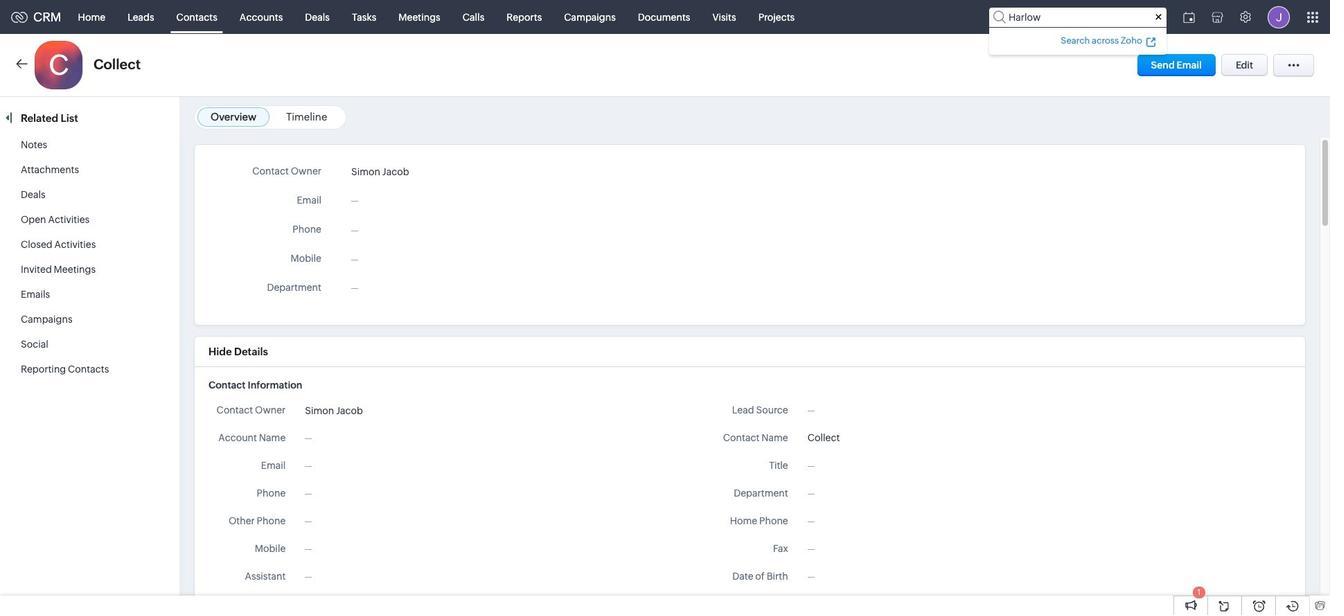 Task type: locate. For each thing, give the bounding box(es) containing it.
profile element
[[1260, 0, 1299, 34]]

create menu image
[[1150, 9, 1167, 25]]

logo image
[[11, 11, 28, 23]]

create menu element
[[1142, 0, 1176, 34]]



Task type: describe. For each thing, give the bounding box(es) containing it.
calendar image
[[1184, 11, 1196, 23]]

profile image
[[1269, 6, 1291, 28]]

Search field
[[990, 7, 1167, 27]]



Task type: vqa. For each thing, say whether or not it's contained in the screenshot.
CRM
no



